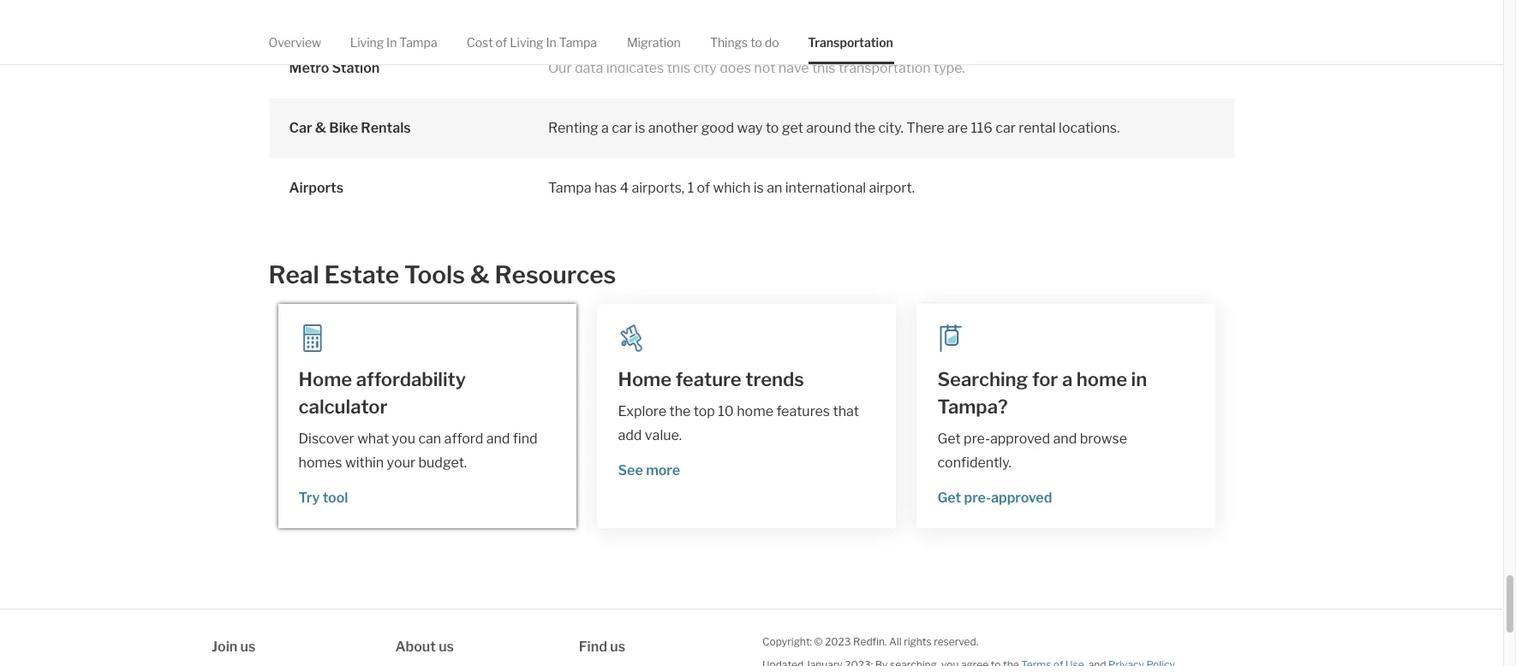 Task type: vqa. For each thing, say whether or not it's contained in the screenshot.


Task type: describe. For each thing, give the bounding box(es) containing it.
about
[[395, 639, 436, 656]]

1 vertical spatial to
[[766, 120, 779, 136]]

discover what you can afford and find homes within your budget.
[[299, 431, 538, 471]]

locations.
[[1059, 120, 1120, 136]]

way
[[737, 120, 763, 136]]

us for join us
[[240, 639, 256, 656]]

in
[[1131, 369, 1147, 391]]

real estate tools & resources
[[269, 261, 616, 290]]

approved for get pre-approved and browse confidently.
[[990, 431, 1050, 447]]

type.
[[934, 60, 965, 76]]

searching
[[937, 369, 1028, 391]]

1 living from the left
[[350, 35, 384, 50]]

try
[[299, 490, 320, 506]]

rights
[[904, 636, 932, 649]]

features
[[776, 404, 830, 420]]

migration link
[[627, 21, 681, 64]]

and inside the discover what you can afford and find homes within your budget.
[[486, 431, 510, 447]]

airport.
[[869, 180, 915, 196]]

estate
[[324, 261, 399, 290]]

renting
[[548, 120, 598, 136]]

a inside 'searching for a home in tampa?'
[[1062, 369, 1073, 391]]

1 in from the left
[[386, 35, 397, 50]]

us for about us
[[439, 639, 454, 656]]

tampa?
[[937, 396, 1008, 418]]

within
[[345, 455, 384, 471]]

add
[[618, 428, 642, 444]]

an
[[767, 180, 782, 196]]

airports
[[289, 180, 344, 196]]

indicates
[[606, 60, 664, 76]]

tampa inside "link"
[[559, 35, 597, 50]]

living in tampa link
[[350, 21, 437, 64]]

around
[[806, 120, 851, 136]]

have
[[778, 60, 809, 76]]

rental
[[1019, 120, 1056, 136]]

tool
[[323, 490, 348, 506]]

and inside get pre-approved and browse confidently.
[[1053, 431, 1077, 447]]

1 vertical spatial is
[[754, 180, 764, 196]]

0 horizontal spatial is
[[635, 120, 645, 136]]

pre- for get pre-approved
[[964, 490, 991, 506]]

explore the top 10 home features that add value.
[[618, 404, 859, 444]]

1 vertical spatial of
[[697, 180, 710, 196]]

116
[[971, 120, 993, 136]]

city.
[[878, 120, 904, 136]]

cost
[[467, 35, 493, 50]]

has
[[594, 180, 617, 196]]

home affordability calculator
[[299, 369, 466, 418]]

afford
[[444, 431, 483, 447]]

discover
[[299, 431, 354, 447]]

you
[[392, 431, 415, 447]]

searching for a home in tampa? link
[[937, 366, 1195, 421]]

city
[[693, 60, 717, 76]]

data
[[575, 60, 603, 76]]

budget.
[[418, 455, 467, 471]]

feature
[[676, 369, 742, 391]]

things to do
[[710, 35, 779, 50]]

see more
[[618, 463, 680, 479]]

homes
[[299, 455, 342, 471]]

migration
[[627, 35, 681, 50]]

of inside cost of living in tampa "link"
[[496, 35, 507, 50]]

overview
[[269, 35, 321, 50]]

tampa left 'cost'
[[399, 35, 437, 50]]

tools
[[404, 261, 465, 290]]

transportation
[[839, 60, 931, 76]]

metro station
[[289, 60, 380, 76]]

the inside explore the top 10 home features that add value.
[[669, 404, 691, 420]]

bike
[[329, 120, 358, 136]]

home feature trends link
[[618, 366, 876, 393]]

living in tampa
[[350, 35, 437, 50]]

overview link
[[269, 21, 321, 64]]

2 car from the left
[[996, 120, 1016, 136]]

1
[[688, 180, 694, 196]]

find
[[513, 431, 538, 447]]

tampa has 4 airports, 1 of which is an international airport.
[[548, 180, 915, 196]]

home feature trends
[[618, 369, 804, 391]]



Task type: locate. For each thing, give the bounding box(es) containing it.
1 horizontal spatial and
[[1053, 431, 1077, 447]]

transportation link
[[808, 21, 893, 64]]

approved down get pre-approved and browse confidently.
[[991, 490, 1052, 506]]

home
[[299, 369, 352, 391], [618, 369, 672, 391]]

car
[[612, 120, 632, 136], [996, 120, 1016, 136]]

1 horizontal spatial the
[[854, 120, 875, 136]]

home inside the home affordability calculator
[[299, 369, 352, 391]]

of right the 1
[[697, 180, 710, 196]]

are
[[947, 120, 968, 136]]

get inside get pre-approved and browse confidently.
[[937, 431, 961, 447]]

to
[[751, 35, 762, 50], [766, 120, 779, 136]]

approved inside get pre-approved and browse confidently.
[[990, 431, 1050, 447]]

get pre-approved and browse confidently.
[[937, 431, 1127, 471]]

good
[[701, 120, 734, 136]]

do
[[765, 35, 779, 50]]

home
[[1077, 369, 1127, 391], [737, 404, 773, 420]]

pre- for get pre-approved and browse confidently.
[[964, 431, 990, 447]]

top
[[694, 404, 715, 420]]

in inside "link"
[[546, 35, 557, 50]]

1 vertical spatial the
[[669, 404, 691, 420]]

2 this from the left
[[812, 60, 836, 76]]

and
[[486, 431, 510, 447], [1053, 431, 1077, 447]]

home affordability calculator link
[[299, 366, 556, 421]]

this right have
[[812, 60, 836, 76]]

1 this from the left
[[667, 60, 691, 76]]

your
[[387, 455, 415, 471]]

car right 116
[[996, 120, 1016, 136]]

0 horizontal spatial &
[[315, 120, 326, 136]]

reserved.
[[934, 636, 978, 649]]

1 horizontal spatial of
[[697, 180, 710, 196]]

0 horizontal spatial home
[[737, 404, 773, 420]]

can
[[418, 431, 441, 447]]

there
[[907, 120, 944, 136]]

more
[[646, 463, 680, 479]]

10
[[718, 404, 734, 420]]

0 horizontal spatial living
[[350, 35, 384, 50]]

get pre-approved
[[937, 490, 1052, 506]]

about us
[[395, 639, 454, 656]]

resources
[[495, 261, 616, 290]]

0 vertical spatial a
[[601, 120, 609, 136]]

1 us from the left
[[240, 639, 256, 656]]

home inside 'searching for a home in tampa?'
[[1077, 369, 1127, 391]]

pre- up 'confidently.'
[[964, 431, 990, 447]]

trends
[[745, 369, 804, 391]]

copyright:
[[762, 636, 812, 649]]

join us
[[212, 639, 256, 656]]

this left city
[[667, 60, 691, 76]]

things to do link
[[710, 21, 779, 64]]

metro
[[289, 60, 329, 76]]

approved
[[990, 431, 1050, 447], [991, 490, 1052, 506]]

1 horizontal spatial living
[[510, 35, 544, 50]]

1 car from the left
[[612, 120, 632, 136]]

0 horizontal spatial this
[[667, 60, 691, 76]]

1 horizontal spatial is
[[754, 180, 764, 196]]

3 us from the left
[[610, 639, 625, 656]]

car
[[289, 120, 312, 136]]

station
[[332, 60, 380, 76]]

1 vertical spatial pre-
[[964, 490, 991, 506]]

us right about
[[439, 639, 454, 656]]

2 horizontal spatial us
[[610, 639, 625, 656]]

all
[[889, 636, 902, 649]]

living right 'cost'
[[510, 35, 544, 50]]

0 horizontal spatial of
[[496, 35, 507, 50]]

2 and from the left
[[1053, 431, 1077, 447]]

of right 'cost'
[[496, 35, 507, 50]]

2 living from the left
[[510, 35, 544, 50]]

home inside explore the top 10 home features that add value.
[[737, 404, 773, 420]]

1 horizontal spatial this
[[812, 60, 836, 76]]

1 home from the left
[[299, 369, 352, 391]]

calculator
[[299, 396, 388, 418]]

1 horizontal spatial us
[[439, 639, 454, 656]]

tampa up data
[[559, 35, 597, 50]]

things
[[710, 35, 748, 50]]

2 in from the left
[[546, 35, 557, 50]]

0 horizontal spatial us
[[240, 639, 256, 656]]

does
[[720, 60, 751, 76]]

the
[[854, 120, 875, 136], [669, 404, 691, 420]]

pre- down 'confidently.'
[[964, 490, 991, 506]]

rentals
[[361, 120, 411, 136]]

see
[[618, 463, 643, 479]]

cost of living in tampa link
[[467, 21, 597, 64]]

airports,
[[632, 180, 685, 196]]

find
[[579, 639, 607, 656]]

explore
[[618, 404, 666, 420]]

0 horizontal spatial car
[[612, 120, 632, 136]]

1 horizontal spatial to
[[766, 120, 779, 136]]

this
[[667, 60, 691, 76], [812, 60, 836, 76]]

us for find us
[[610, 639, 625, 656]]

and left browse
[[1053, 431, 1077, 447]]

another
[[648, 120, 698, 136]]

0 horizontal spatial in
[[386, 35, 397, 50]]

2023
[[825, 636, 851, 649]]

find us
[[579, 639, 625, 656]]

home for home feature trends
[[618, 369, 672, 391]]

home up calculator
[[299, 369, 352, 391]]

tampa
[[399, 35, 437, 50], [559, 35, 597, 50], [548, 180, 591, 196]]

2 home from the left
[[618, 369, 672, 391]]

us right the join
[[240, 639, 256, 656]]

is left an
[[754, 180, 764, 196]]

0 horizontal spatial and
[[486, 431, 510, 447]]

approved for get pre-approved
[[991, 490, 1052, 506]]

2 pre- from the top
[[964, 490, 991, 506]]

2 us from the left
[[439, 639, 454, 656]]

the left top
[[669, 404, 691, 420]]

not
[[754, 60, 776, 76]]

car & bike rentals
[[289, 120, 411, 136]]

get up 'confidently.'
[[937, 431, 961, 447]]

©
[[814, 636, 823, 649]]

1 vertical spatial get
[[937, 490, 961, 506]]

0 horizontal spatial home
[[299, 369, 352, 391]]

home left in
[[1077, 369, 1127, 391]]

in
[[386, 35, 397, 50], [546, 35, 557, 50]]

1 horizontal spatial &
[[470, 261, 490, 290]]

0 vertical spatial to
[[751, 35, 762, 50]]

our data indicates this city does not have this transportation type.
[[548, 60, 965, 76]]

0 vertical spatial is
[[635, 120, 645, 136]]

1 horizontal spatial home
[[1077, 369, 1127, 391]]

0 vertical spatial home
[[1077, 369, 1127, 391]]

0 vertical spatial of
[[496, 35, 507, 50]]

international
[[785, 180, 866, 196]]

0 vertical spatial the
[[854, 120, 875, 136]]

is
[[635, 120, 645, 136], [754, 180, 764, 196]]

to left do in the right top of the page
[[751, 35, 762, 50]]

1 horizontal spatial car
[[996, 120, 1016, 136]]

2 get from the top
[[937, 490, 961, 506]]

is left 'another'
[[635, 120, 645, 136]]

1 horizontal spatial a
[[1062, 369, 1073, 391]]

redfin.
[[853, 636, 887, 649]]

home right 10
[[737, 404, 773, 420]]

pre- inside get pre-approved and browse confidently.
[[964, 431, 990, 447]]

what
[[357, 431, 389, 447]]

0 vertical spatial get
[[937, 431, 961, 447]]

1 pre- from the top
[[964, 431, 990, 447]]

and left find on the bottom of the page
[[486, 431, 510, 447]]

get
[[937, 431, 961, 447], [937, 490, 961, 506]]

a right for
[[1062, 369, 1073, 391]]

real
[[269, 261, 319, 290]]

1 horizontal spatial in
[[546, 35, 557, 50]]

0 vertical spatial approved
[[990, 431, 1050, 447]]

0 vertical spatial &
[[315, 120, 326, 136]]

living inside cost of living in tampa "link"
[[510, 35, 544, 50]]

& right "car" at the left
[[315, 120, 326, 136]]

0 horizontal spatial to
[[751, 35, 762, 50]]

get for get pre-approved and browse confidently.
[[937, 431, 961, 447]]

get for get pre-approved
[[937, 490, 961, 506]]

1 get from the top
[[937, 431, 961, 447]]

our
[[548, 60, 572, 76]]

to left get
[[766, 120, 779, 136]]

pre-
[[964, 431, 990, 447], [964, 490, 991, 506]]

living up station
[[350, 35, 384, 50]]

the left city.
[[854, 120, 875, 136]]

get down 'confidently.'
[[937, 490, 961, 506]]

car right renting in the left of the page
[[612, 120, 632, 136]]

copyright: © 2023 redfin. all rights reserved.
[[762, 636, 978, 649]]

confidently.
[[937, 455, 1012, 471]]

cost of living in tampa
[[467, 35, 597, 50]]

1 vertical spatial &
[[470, 261, 490, 290]]

1 and from the left
[[486, 431, 510, 447]]

a right renting in the left of the page
[[601, 120, 609, 136]]

join
[[212, 639, 237, 656]]

0 vertical spatial pre-
[[964, 431, 990, 447]]

for
[[1032, 369, 1058, 391]]

us right find
[[610, 639, 625, 656]]

home up explore
[[618, 369, 672, 391]]

which
[[713, 180, 751, 196]]

0 horizontal spatial a
[[601, 120, 609, 136]]

living
[[350, 35, 384, 50], [510, 35, 544, 50]]

1 vertical spatial approved
[[991, 490, 1052, 506]]

approved down 'searching for a home in tampa?'
[[990, 431, 1050, 447]]

home for home affordability calculator
[[299, 369, 352, 391]]

value.
[[645, 428, 682, 444]]

1 horizontal spatial home
[[618, 369, 672, 391]]

1 vertical spatial a
[[1062, 369, 1073, 391]]

4
[[620, 180, 629, 196]]

transportation
[[808, 35, 893, 50]]

that
[[833, 404, 859, 420]]

& right tools
[[470, 261, 490, 290]]

1 vertical spatial home
[[737, 404, 773, 420]]

0 horizontal spatial the
[[669, 404, 691, 420]]

tampa left has
[[548, 180, 591, 196]]

try tool
[[299, 490, 348, 506]]

affordability
[[356, 369, 466, 391]]



